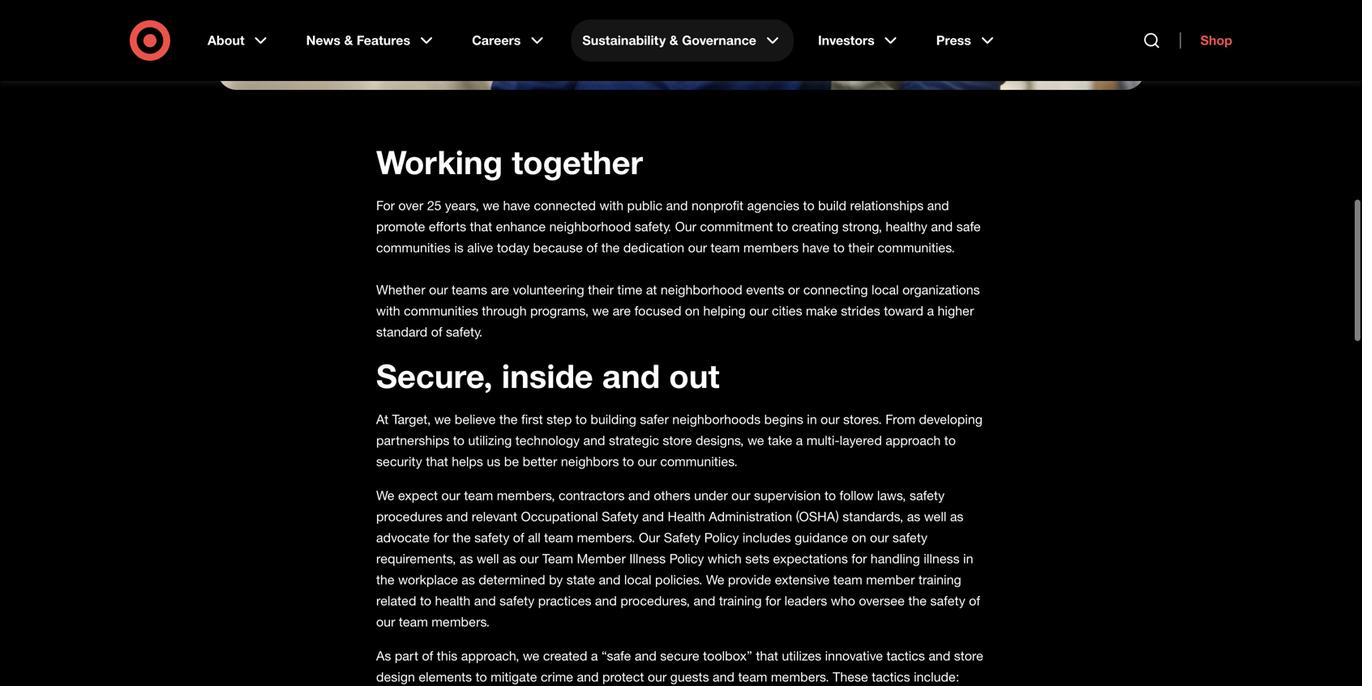 Task type: describe. For each thing, give the bounding box(es) containing it.
utilizes
[[782, 649, 822, 664]]

team up relevant
[[464, 488, 493, 504]]

stores.
[[843, 412, 882, 428]]

1 vertical spatial safety
[[664, 530, 701, 546]]

workplace
[[398, 572, 458, 588]]

cities
[[772, 303, 802, 319]]

policies.
[[655, 572, 703, 588]]

and down others at bottom
[[642, 509, 664, 525]]

layered
[[840, 433, 882, 449]]

the up requirements,
[[453, 530, 471, 546]]

in inside we expect our team members, contractors and others under our supervision to follow laws, safety procedures and relevant occupational safety and health administration (osha) standards, as well as advocate for the safety of all team members. our safety policy includes guidance on our safety requirements, as well as our team member illness policy which sets expectations for handling illness in the workplace as determined by state and local policies. we provide extensive team member training related to health and safety practices and procedures, and training for leaders who oversee the safety of our team members.
[[963, 551, 974, 567]]

our inside for over 25 years, we have connected with public and nonprofit agencies to build relationships and promote efforts that enhance neighborhood safety. our commitment to creating strong, healthy and safe communities is alive today because of the dedication our team members have to their communities.
[[675, 219, 697, 235]]

our inside for over 25 years, we have connected with public and nonprofit agencies to build relationships and promote efforts that enhance neighborhood safety. our commitment to creating strong, healthy and safe communities is alive today because of the dedication our team members have to their communities.
[[688, 240, 707, 256]]

shop link
[[1180, 32, 1233, 49]]

that inside at target, we believe the first step to building safer neighborhoods begins in our stores. from developing partnerships to utilizing technology and strategic store designs, we take a multi-layered approach to security that helps us be better neighbors to our communities.
[[426, 454, 448, 470]]

their inside for over 25 years, we have connected with public and nonprofit agencies to build relationships and promote efforts that enhance neighborhood safety. our commitment to creating strong, healthy and safe communities is alive today because of the dedication our team members have to their communities.
[[848, 240, 874, 256]]

0 horizontal spatial members.
[[432, 615, 490, 630]]

sets
[[745, 551, 770, 567]]

safety right laws,
[[910, 488, 945, 504]]

guests
[[670, 670, 709, 686]]

procedures
[[376, 509, 443, 525]]

contractors
[[559, 488, 625, 504]]

team
[[542, 551, 573, 567]]

our down standards,
[[870, 530, 889, 546]]

with inside for over 25 years, we have connected with public and nonprofit agencies to build relationships and promote efforts that enhance neighborhood safety. our commitment to creating strong, healthy and safe communities is alive today because of the dedication our team members have to their communities.
[[600, 198, 624, 214]]

to up helps
[[453, 433, 465, 449]]

1 vertical spatial policy
[[669, 551, 704, 567]]

programs,
[[530, 303, 589, 319]]

1 vertical spatial training
[[719, 594, 762, 609]]

our down all
[[520, 551, 539, 567]]

from
[[886, 412, 916, 428]]

take
[[768, 433, 792, 449]]

we inside the whether our teams are volunteering their time at neighborhood events or connecting local organizations with communities through programs, we are focused on helping our cities make strides toward a higher standard of safety.
[[592, 303, 609, 319]]

administration
[[709, 509, 792, 525]]

whether
[[376, 282, 425, 298]]

oversee
[[859, 594, 905, 609]]

with inside the whether our teams are volunteering their time at neighborhood events or connecting local organizations with communities through programs, we are focused on helping our cities make strides toward a higher standard of safety.
[[376, 303, 400, 319]]

efforts
[[429, 219, 466, 235]]

1 vertical spatial have
[[802, 240, 830, 256]]

at
[[376, 412, 389, 428]]

commitment
[[700, 219, 773, 235]]

to inside as part of this approach, we created a "safe and secure toolbox" that utilizes innovative tactics and store design elements to mitigate crime and protect our guests and team members. these tactics include:
[[476, 670, 487, 686]]

enhance
[[496, 219, 546, 235]]

occupational
[[521, 509, 598, 525]]

others
[[654, 488, 691, 504]]

about
[[208, 32, 245, 48]]

time
[[617, 282, 643, 298]]

dedication
[[623, 240, 685, 256]]

on inside we expect our team members, contractors and others under our supervision to follow laws, safety procedures and relevant occupational safety and health administration (osha) standards, as well as advocate for the safety of all team members. our safety policy includes guidance on our safety requirements, as well as our team member illness policy which sets expectations for handling illness in the workplace as determined by state and local policies. we provide extensive team member training related to health and safety practices and procedures, and training for leaders who oversee the safety of our team members.
[[852, 530, 867, 546]]

the down member
[[909, 594, 927, 609]]

begins
[[764, 412, 803, 428]]

& for features
[[344, 32, 353, 48]]

25
[[427, 198, 442, 214]]

1 horizontal spatial members.
[[577, 530, 635, 546]]

extensive
[[775, 572, 830, 588]]

features
[[357, 32, 410, 48]]

we expect our team members, contractors and others under our supervision to follow laws, safety procedures and relevant occupational safety and health administration (osha) standards, as well as advocate for the safety of all team members. our safety policy includes guidance on our safety requirements, as well as our team member illness policy which sets expectations for handling illness in the workplace as determined by state and local policies. we provide extensive team member training related to health and safety practices and procedures, and training for leaders who oversee the safety of our team members.
[[376, 488, 980, 630]]

0 horizontal spatial have
[[503, 198, 530, 214]]

higher
[[938, 303, 974, 319]]

technology
[[516, 433, 580, 449]]

press
[[936, 32, 971, 48]]

these
[[833, 670, 868, 686]]

design
[[376, 670, 415, 686]]

focused
[[635, 303, 682, 319]]

working together
[[376, 142, 643, 182]]

we left take
[[748, 433, 764, 449]]

a inside at target, we believe the first step to building safer neighborhoods begins in our stores. from developing partnerships to utilizing technology and strategic store designs, we take a multi-layered approach to security that helps us be better neighbors to our communities.
[[796, 433, 803, 449]]

health
[[435, 594, 471, 609]]

relevant
[[472, 509, 517, 525]]

as
[[376, 649, 391, 664]]

sustainability & governance link
[[571, 19, 794, 62]]

the up related
[[376, 572, 395, 588]]

and up include:
[[929, 649, 951, 664]]

1 vertical spatial tactics
[[872, 670, 910, 686]]

laws,
[[877, 488, 906, 504]]

governance
[[682, 32, 757, 48]]

0 vertical spatial tactics
[[887, 649, 925, 664]]

out
[[669, 356, 720, 396]]

0 vertical spatial safety
[[602, 509, 639, 525]]

teams
[[452, 282, 487, 298]]

guidance
[[795, 530, 848, 546]]

or
[[788, 282, 800, 298]]

0 horizontal spatial well
[[477, 551, 499, 567]]

toward
[[884, 303, 924, 319]]

and up healthy
[[927, 198, 949, 214]]

safety up handling
[[893, 530, 928, 546]]

our left teams
[[429, 282, 448, 298]]

and inside at target, we believe the first step to building safer neighborhoods begins in our stores. from developing partnerships to utilizing technology and strategic store designs, we take a multi-layered approach to security that helps us be better neighbors to our communities.
[[583, 433, 605, 449]]

target,
[[392, 412, 431, 428]]

toolbox"
[[703, 649, 752, 664]]

handling
[[871, 551, 920, 567]]

our down the strategic
[[638, 454, 657, 470]]

connecting
[[803, 282, 868, 298]]

health
[[668, 509, 705, 525]]

sustainability & governance
[[583, 32, 757, 48]]

designs,
[[696, 433, 744, 449]]

supervision
[[754, 488, 821, 504]]

to down the developing
[[945, 433, 956, 449]]

press link
[[925, 19, 1009, 62]]

to down the strategic
[[623, 454, 634, 470]]

2 horizontal spatial for
[[852, 551, 867, 567]]

of inside as part of this approach, we created a "safe and secure toolbox" that utilizes innovative tactics and store design elements to mitigate crime and protect our guests and team members. these tactics include:
[[422, 649, 433, 664]]

protect
[[602, 670, 644, 686]]

and right public
[[666, 198, 688, 214]]

we inside as part of this approach, we created a "safe and secure toolbox" that utilizes innovative tactics and store design elements to mitigate crime and protect our guests and team members. these tactics include:
[[523, 649, 540, 664]]

healthy
[[886, 219, 928, 235]]

team up who
[[833, 572, 863, 588]]

to right step
[[576, 412, 587, 428]]

build
[[818, 198, 847, 214]]

safety. inside the whether our teams are volunteering their time at neighborhood events or connecting local organizations with communities through programs, we are focused on helping our cities make strides toward a higher standard of safety.
[[446, 324, 483, 340]]

neighborhoods
[[672, 412, 761, 428]]

our inside as part of this approach, we created a "safe and secure toolbox" that utilizes innovative tactics and store design elements to mitigate crime and protect our guests and team members. these tactics include:
[[648, 670, 667, 686]]

for over 25 years, we have connected with public and nonprofit agencies to build relationships and promote efforts that enhance neighborhood safety. our commitment to creating strong, healthy and safe communities is alive today because of the dedication our team members have to their communities.
[[376, 198, 981, 256]]

illness
[[629, 551, 666, 567]]

security
[[376, 454, 422, 470]]

the inside at target, we believe the first step to building safer neighborhoods begins in our stores. from developing partnerships to utilizing technology and strategic store designs, we take a multi-layered approach to security that helps us be better neighbors to our communities.
[[499, 412, 518, 428]]

approach,
[[461, 649, 519, 664]]

safe
[[957, 219, 981, 235]]

organizations
[[903, 282, 980, 298]]

includes
[[743, 530, 791, 546]]

follow
[[840, 488, 874, 504]]

1 horizontal spatial are
[[613, 303, 631, 319]]

& for governance
[[670, 32, 678, 48]]

neighborhood inside for over 25 years, we have connected with public and nonprofit agencies to build relationships and promote efforts that enhance neighborhood safety. our commitment to creating strong, healthy and safe communities is alive today because of the dedication our team members have to their communities.
[[549, 219, 631, 235]]

all
[[528, 530, 541, 546]]

investors
[[818, 32, 875, 48]]

our right the expect
[[442, 488, 461, 504]]

sustainability
[[583, 32, 666, 48]]



Task type: vqa. For each thing, say whether or not it's contained in the screenshot.
with
yes



Task type: locate. For each thing, give the bounding box(es) containing it.
news
[[306, 32, 341, 48]]

their down 'strong,'
[[848, 240, 874, 256]]

a right take
[[796, 433, 803, 449]]

advocate
[[376, 530, 430, 546]]

& left governance
[[670, 32, 678, 48]]

2 horizontal spatial that
[[756, 649, 778, 664]]

0 horizontal spatial store
[[663, 433, 692, 449]]

2 vertical spatial for
[[766, 594, 781, 609]]

1 horizontal spatial our
[[675, 219, 697, 235]]

and up building
[[602, 356, 660, 396]]

neighborhood
[[549, 219, 631, 235], [661, 282, 743, 298]]

news & features link
[[295, 19, 448, 62]]

expect
[[398, 488, 438, 504]]

neighbors
[[561, 454, 619, 470]]

safety down "contractors"
[[602, 509, 639, 525]]

years,
[[445, 198, 479, 214]]

training down provide
[[719, 594, 762, 609]]

policy
[[704, 530, 739, 546], [669, 551, 704, 567]]

our up administration
[[732, 488, 751, 504]]

practices
[[538, 594, 592, 609]]

and left relevant
[[446, 509, 468, 525]]

on inside the whether our teams are volunteering their time at neighborhood events or connecting local organizations with communities through programs, we are focused on helping our cities make strides toward a higher standard of safety.
[[685, 303, 700, 319]]

0 vertical spatial neighborhood
[[549, 219, 631, 235]]

well up determined
[[477, 551, 499, 567]]

1 & from the left
[[344, 32, 353, 48]]

we up mitigate
[[523, 649, 540, 664]]

1 vertical spatial communities.
[[660, 454, 738, 470]]

0 vertical spatial safety.
[[635, 219, 672, 235]]

to
[[803, 198, 815, 214], [777, 219, 788, 235], [833, 240, 845, 256], [576, 412, 587, 428], [453, 433, 465, 449], [945, 433, 956, 449], [623, 454, 634, 470], [825, 488, 836, 504], [420, 594, 431, 609], [476, 670, 487, 686]]

are down time
[[613, 303, 631, 319]]

communities.
[[878, 240, 955, 256], [660, 454, 738, 470]]

at target, we believe the first step to building safer neighborhoods begins in our stores. from developing partnerships to utilizing technology and strategic store designs, we take a multi-layered approach to security that helps us be better neighbors to our communities.
[[376, 412, 983, 470]]

0 horizontal spatial a
[[591, 649, 598, 664]]

safety. inside for over 25 years, we have connected with public and nonprofit agencies to build relationships and promote efforts that enhance neighborhood safety. our commitment to creating strong, healthy and safe communities is alive today because of the dedication our team members have to their communities.
[[635, 219, 672, 235]]

team down toolbox"
[[738, 670, 767, 686]]

1 horizontal spatial &
[[670, 32, 678, 48]]

provide
[[728, 572, 771, 588]]

0 vertical spatial local
[[872, 282, 899, 298]]

our up multi-
[[821, 412, 840, 428]]

0 vertical spatial our
[[675, 219, 697, 235]]

1 vertical spatial safety.
[[446, 324, 483, 340]]

(osha)
[[796, 509, 839, 525]]

together
[[512, 142, 643, 182]]

to up (osha) at the right bottom of page
[[825, 488, 836, 504]]

1 vertical spatial on
[[852, 530, 867, 546]]

1 horizontal spatial store
[[954, 649, 984, 664]]

0 horizontal spatial for
[[433, 530, 449, 546]]

0 horizontal spatial are
[[491, 282, 509, 298]]

safety
[[910, 488, 945, 504], [475, 530, 510, 546], [893, 530, 928, 546], [500, 594, 535, 609], [931, 594, 966, 609]]

1 vertical spatial well
[[477, 551, 499, 567]]

requirements,
[[376, 551, 456, 567]]

0 vertical spatial their
[[848, 240, 874, 256]]

team inside as part of this approach, we created a "safe and secure toolbox" that utilizes innovative tactics and store design elements to mitigate crime and protect our guests and team members. these tactics include:
[[738, 670, 767, 686]]

in
[[807, 412, 817, 428], [963, 551, 974, 567]]

0 vertical spatial communities
[[376, 240, 451, 256]]

that inside as part of this approach, we created a "safe and secure toolbox" that utilizes innovative tactics and store design elements to mitigate crime and protect our guests and team members. these tactics include:
[[756, 649, 778, 664]]

for
[[433, 530, 449, 546], [852, 551, 867, 567], [766, 594, 781, 609]]

store up include:
[[954, 649, 984, 664]]

with left public
[[600, 198, 624, 214]]

communities inside the whether our teams are volunteering their time at neighborhood events or connecting local organizations with communities through programs, we are focused on helping our cities make strides toward a higher standard of safety.
[[404, 303, 478, 319]]

about link
[[196, 19, 282, 62]]

local up toward
[[872, 282, 899, 298]]

0 vertical spatial in
[[807, 412, 817, 428]]

for up requirements,
[[433, 530, 449, 546]]

member
[[866, 572, 915, 588]]

at
[[646, 282, 657, 298]]

1 horizontal spatial a
[[796, 433, 803, 449]]

on
[[685, 303, 700, 319], [852, 530, 867, 546]]

communities. inside for over 25 years, we have connected with public and nonprofit agencies to build relationships and promote efforts that enhance neighborhood safety. our commitment to creating strong, healthy and safe communities is alive today because of the dedication our team members have to their communities.
[[878, 240, 955, 256]]

events
[[746, 282, 784, 298]]

our down events
[[749, 303, 768, 319]]

1 horizontal spatial communities.
[[878, 240, 955, 256]]

1 horizontal spatial training
[[919, 572, 961, 588]]

0 vertical spatial we
[[376, 488, 395, 504]]

that up alive
[[470, 219, 492, 235]]

communities inside for over 25 years, we have connected with public and nonprofit agencies to build relationships and promote efforts that enhance neighborhood safety. our commitment to creating strong, healthy and safe communities is alive today because of the dedication our team members have to their communities.
[[376, 240, 451, 256]]

team inside for over 25 years, we have connected with public and nonprofit agencies to build relationships and promote efforts that enhance neighborhood safety. our commitment to creating strong, healthy and safe communities is alive today because of the dedication our team members have to their communities.
[[711, 240, 740, 256]]

we down which
[[706, 572, 725, 588]]

for left handling
[[852, 551, 867, 567]]

1 horizontal spatial have
[[802, 240, 830, 256]]

neighborhood inside the whether our teams are volunteering their time at neighborhood events or connecting local organizations with communities through programs, we are focused on helping our cities make strides toward a higher standard of safety.
[[661, 282, 743, 298]]

safer
[[640, 412, 669, 428]]

developing
[[919, 412, 983, 428]]

us
[[487, 454, 501, 470]]

and left others at bottom
[[628, 488, 650, 504]]

1 vertical spatial that
[[426, 454, 448, 470]]

policy up which
[[704, 530, 739, 546]]

0 vertical spatial store
[[663, 433, 692, 449]]

innovative
[[825, 649, 883, 664]]

1 horizontal spatial with
[[600, 198, 624, 214]]

store inside at target, we believe the first step to building safer neighborhoods begins in our stores. from developing partnerships to utilizing technology and strategic store designs, we take a multi-layered approach to security that helps us be better neighbors to our communities.
[[663, 433, 692, 449]]

0 horizontal spatial local
[[624, 572, 652, 588]]

today
[[497, 240, 530, 256]]

0 vertical spatial with
[[600, 198, 624, 214]]

created
[[543, 649, 587, 664]]

1 horizontal spatial well
[[924, 509, 947, 525]]

state
[[567, 572, 595, 588]]

we right target,
[[434, 412, 451, 428]]

and left safe
[[931, 219, 953, 235]]

by
[[549, 572, 563, 588]]

1 vertical spatial local
[[624, 572, 652, 588]]

1 vertical spatial members.
[[432, 615, 490, 630]]

2 & from the left
[[670, 32, 678, 48]]

tactics right these
[[872, 670, 910, 686]]

careers link
[[461, 19, 558, 62]]

0 horizontal spatial safety.
[[446, 324, 483, 340]]

the inside for over 25 years, we have connected with public and nonprofit agencies to build relationships and promote efforts that enhance neighborhood safety. our commitment to creating strong, healthy and safe communities is alive today because of the dedication our team members have to their communities.
[[601, 240, 620, 256]]

0 horizontal spatial training
[[719, 594, 762, 609]]

0 vertical spatial that
[[470, 219, 492, 235]]

well up illness
[[924, 509, 947, 525]]

safety down illness
[[931, 594, 966, 609]]

standards,
[[843, 509, 904, 525]]

team down related
[[399, 615, 428, 630]]

our inside we expect our team members, contractors and others under our supervision to follow laws, safety procedures and relevant occupational safety and health administration (osha) standards, as well as advocate for the safety of all team members. our safety policy includes guidance on our safety requirements, as well as our team member illness policy which sets expectations for handling illness in the workplace as determined by state and local policies. we provide extensive team member training related to health and safety practices and procedures, and training for leaders who oversee the safety of our team members.
[[639, 530, 660, 546]]

store inside as part of this approach, we created a "safe and secure toolbox" that utilizes innovative tactics and store design elements to mitigate crime and protect our guests and team members. these tactics include:
[[954, 649, 984, 664]]

a inside the whether our teams are volunteering their time at neighborhood events or connecting local organizations with communities through programs, we are focused on helping our cities make strides toward a higher standard of safety.
[[927, 303, 934, 319]]

under
[[694, 488, 728, 504]]

1 horizontal spatial safety
[[664, 530, 701, 546]]

have down creating
[[802, 240, 830, 256]]

and down toolbox"
[[713, 670, 735, 686]]

for
[[376, 198, 395, 214]]

investors link
[[807, 19, 912, 62]]

1 vertical spatial are
[[613, 303, 631, 319]]

this
[[437, 649, 458, 664]]

communities. inside at target, we believe the first step to building safer neighborhoods begins in our stores. from developing partnerships to utilizing technology and strategic store designs, we take a multi-layered approach to security that helps us be better neighbors to our communities.
[[660, 454, 738, 470]]

volunteering
[[513, 282, 584, 298]]

1 horizontal spatial local
[[872, 282, 899, 298]]

0 horizontal spatial neighborhood
[[549, 219, 631, 235]]

0 vertical spatial on
[[685, 303, 700, 319]]

to down approach,
[[476, 670, 487, 686]]

through
[[482, 303, 527, 319]]

standard
[[376, 324, 428, 340]]

members. inside as part of this approach, we created a "safe and secure toolbox" that utilizes innovative tactics and store design elements to mitigate crime and protect our guests and team members. these tactics include:
[[771, 670, 829, 686]]

and down member
[[599, 572, 621, 588]]

0 horizontal spatial in
[[807, 412, 817, 428]]

of
[[587, 240, 598, 256], [431, 324, 442, 340], [513, 530, 524, 546], [969, 594, 980, 609], [422, 649, 433, 664]]

safety. down teams
[[446, 324, 483, 340]]

approach
[[886, 433, 941, 449]]

we up procedures
[[376, 488, 395, 504]]

safety. up dedication
[[635, 219, 672, 235]]

0 horizontal spatial we
[[376, 488, 395, 504]]

team down commitment
[[711, 240, 740, 256]]

1 vertical spatial in
[[963, 551, 974, 567]]

our
[[675, 219, 697, 235], [639, 530, 660, 546]]

0 horizontal spatial their
[[588, 282, 614, 298]]

0 horizontal spatial on
[[685, 303, 700, 319]]

0 vertical spatial a
[[927, 303, 934, 319]]

1 vertical spatial for
[[852, 551, 867, 567]]

0 vertical spatial are
[[491, 282, 509, 298]]

partnerships
[[376, 433, 450, 449]]

neighborhood up helping
[[661, 282, 743, 298]]

creating
[[792, 219, 839, 235]]

well
[[924, 509, 947, 525], [477, 551, 499, 567]]

0 horizontal spatial communities.
[[660, 454, 738, 470]]

2 horizontal spatial a
[[927, 303, 934, 319]]

a left "safe
[[591, 649, 598, 664]]

and
[[666, 198, 688, 214], [927, 198, 949, 214], [931, 219, 953, 235], [602, 356, 660, 396], [583, 433, 605, 449], [628, 488, 650, 504], [446, 509, 468, 525], [642, 509, 664, 525], [599, 572, 621, 588], [474, 594, 496, 609], [595, 594, 617, 609], [694, 594, 716, 609], [635, 649, 657, 664], [929, 649, 951, 664], [577, 670, 599, 686], [713, 670, 735, 686]]

0 horizontal spatial that
[[426, 454, 448, 470]]

the left first
[[499, 412, 518, 428]]

and right the crime
[[577, 670, 599, 686]]

communities down promote in the left of the page
[[376, 240, 451, 256]]

of inside the whether our teams are volunteering their time at neighborhood events or connecting local organizations with communities through programs, we are focused on helping our cities make strides toward a higher standard of safety.
[[431, 324, 442, 340]]

1 vertical spatial communities
[[404, 303, 478, 319]]

training down illness
[[919, 572, 961, 588]]

tactics up include:
[[887, 649, 925, 664]]

0 horizontal spatial with
[[376, 303, 400, 319]]

to down agencies
[[777, 219, 788, 235]]

0 vertical spatial communities.
[[878, 240, 955, 256]]

we right the programs,
[[592, 303, 609, 319]]

communities. down the designs,
[[660, 454, 738, 470]]

1 horizontal spatial on
[[852, 530, 867, 546]]

who
[[831, 594, 855, 609]]

members. down utilizes
[[771, 670, 829, 686]]

0 vertical spatial members.
[[577, 530, 635, 546]]

our down the secure
[[648, 670, 667, 686]]

1 vertical spatial neighborhood
[[661, 282, 743, 298]]

strong,
[[842, 219, 882, 235]]

and down state
[[595, 594, 617, 609]]

2 vertical spatial members.
[[771, 670, 829, 686]]

members. down health
[[432, 615, 490, 630]]

their inside the whether our teams are volunteering their time at neighborhood events or connecting local organizations with communities through programs, we are focused on helping our cities make strides toward a higher standard of safety.
[[588, 282, 614, 298]]

the left dedication
[[601, 240, 620, 256]]

1 horizontal spatial their
[[848, 240, 874, 256]]

1 horizontal spatial for
[[766, 594, 781, 609]]

0 vertical spatial policy
[[704, 530, 739, 546]]

we inside for over 25 years, we have connected with public and nonprofit agencies to build relationships and promote efforts that enhance neighborhood safety. our commitment to creating strong, healthy and safe communities is alive today because of the dedication our team members have to their communities.
[[483, 198, 500, 214]]

strategic
[[609, 433, 659, 449]]

our down related
[[376, 615, 395, 630]]

of inside for over 25 years, we have connected with public and nonprofit agencies to build relationships and promote efforts that enhance neighborhood safety. our commitment to creating strong, healthy and safe communities is alive today because of the dedication our team members have to their communities.
[[587, 240, 598, 256]]

our right dedication
[[688, 240, 707, 256]]

communities. down healthy
[[878, 240, 955, 256]]

that left helps
[[426, 454, 448, 470]]

secure
[[660, 649, 700, 664]]

& right news
[[344, 32, 353, 48]]

1 vertical spatial their
[[588, 282, 614, 298]]

are up through
[[491, 282, 509, 298]]

is
[[454, 240, 464, 256]]

1 vertical spatial our
[[639, 530, 660, 546]]

0 horizontal spatial our
[[639, 530, 660, 546]]

to down 'strong,'
[[833, 240, 845, 256]]

team down occupational
[[544, 530, 573, 546]]

0 vertical spatial have
[[503, 198, 530, 214]]

on down standards,
[[852, 530, 867, 546]]

"safe
[[602, 649, 631, 664]]

the
[[601, 240, 620, 256], [499, 412, 518, 428], [453, 530, 471, 546], [376, 572, 395, 588], [909, 594, 927, 609]]

safety
[[602, 509, 639, 525], [664, 530, 701, 546]]

0 vertical spatial well
[[924, 509, 947, 525]]

safety down relevant
[[475, 530, 510, 546]]

members. up member
[[577, 530, 635, 546]]

agencies
[[747, 198, 800, 214]]

1 vertical spatial store
[[954, 649, 984, 664]]

on left helping
[[685, 303, 700, 319]]

in up multi-
[[807, 412, 817, 428]]

to down workplace
[[420, 594, 431, 609]]

0 vertical spatial for
[[433, 530, 449, 546]]

our up illness in the bottom left of the page
[[639, 530, 660, 546]]

local inside the whether our teams are volunteering their time at neighborhood events or connecting local organizations with communities through programs, we are focused on helping our cities make strides toward a higher standard of safety.
[[872, 282, 899, 298]]

1 horizontal spatial safety.
[[635, 219, 672, 235]]

0 vertical spatial training
[[919, 572, 961, 588]]

members.
[[577, 530, 635, 546], [432, 615, 490, 630], [771, 670, 829, 686]]

team
[[711, 240, 740, 256], [464, 488, 493, 504], [544, 530, 573, 546], [833, 572, 863, 588], [399, 615, 428, 630], [738, 670, 767, 686]]

in inside at target, we believe the first step to building safer neighborhoods begins in our stores. from developing partnerships to utilizing technology and strategic store designs, we take a multi-layered approach to security that helps us be better neighbors to our communities.
[[807, 412, 817, 428]]

member
[[577, 551, 626, 567]]

safety down health
[[664, 530, 701, 546]]

strides
[[841, 303, 880, 319]]

and right health
[[474, 594, 496, 609]]

local inside we expect our team members, contractors and others under our supervision to follow laws, safety procedures and relevant occupational safety and health administration (osha) standards, as well as advocate for the safety of all team members. our safety policy includes guidance on our safety requirements, as well as our team member illness policy which sets expectations for handling illness in the workplace as determined by state and local policies. we provide extensive team member training related to health and safety practices and procedures, and training for leaders who oversee the safety of our team members.
[[624, 572, 652, 588]]

0 horizontal spatial safety
[[602, 509, 639, 525]]

in right illness
[[963, 551, 974, 567]]

a inside as part of this approach, we created a "safe and secure toolbox" that utilizes innovative tactics and store design elements to mitigate crime and protect our guests and team members. these tactics include:
[[591, 649, 598, 664]]

1 horizontal spatial we
[[706, 572, 725, 588]]

2 vertical spatial a
[[591, 649, 598, 664]]

that inside for over 25 years, we have connected with public and nonprofit agencies to build relationships and promote efforts that enhance neighborhood safety. our commitment to creating strong, healthy and safe communities is alive today because of the dedication our team members have to their communities.
[[470, 219, 492, 235]]

promote
[[376, 219, 425, 235]]

secure, inside and out
[[376, 356, 720, 396]]

shop
[[1201, 32, 1233, 48]]

a down organizations
[[927, 303, 934, 319]]

and right "safe
[[635, 649, 657, 664]]

to up creating
[[803, 198, 815, 214]]

1 vertical spatial with
[[376, 303, 400, 319]]

local down illness in the bottom left of the page
[[624, 572, 652, 588]]

neighborhood down connected
[[549, 219, 631, 235]]

1 horizontal spatial that
[[470, 219, 492, 235]]

determined
[[479, 572, 545, 588]]

over
[[399, 198, 423, 214]]

inside
[[502, 356, 593, 396]]

1 vertical spatial a
[[796, 433, 803, 449]]

which
[[708, 551, 742, 567]]

and down 'policies.'
[[694, 594, 716, 609]]

make
[[806, 303, 838, 319]]

multi-
[[807, 433, 840, 449]]

1 horizontal spatial in
[[963, 551, 974, 567]]

safety down determined
[[500, 594, 535, 609]]

0 horizontal spatial &
[[344, 32, 353, 48]]

2 horizontal spatial members.
[[771, 670, 829, 686]]

step
[[547, 412, 572, 428]]

we right years,
[[483, 198, 500, 214]]

nonprofit
[[692, 198, 744, 214]]

helping
[[703, 303, 746, 319]]

communities down teams
[[404, 303, 478, 319]]

their left time
[[588, 282, 614, 298]]

1 horizontal spatial neighborhood
[[661, 282, 743, 298]]

our up dedication
[[675, 219, 697, 235]]

1 vertical spatial we
[[706, 572, 725, 588]]

for down provide
[[766, 594, 781, 609]]

with down whether
[[376, 303, 400, 319]]

alive
[[467, 240, 493, 256]]

2 vertical spatial that
[[756, 649, 778, 664]]



